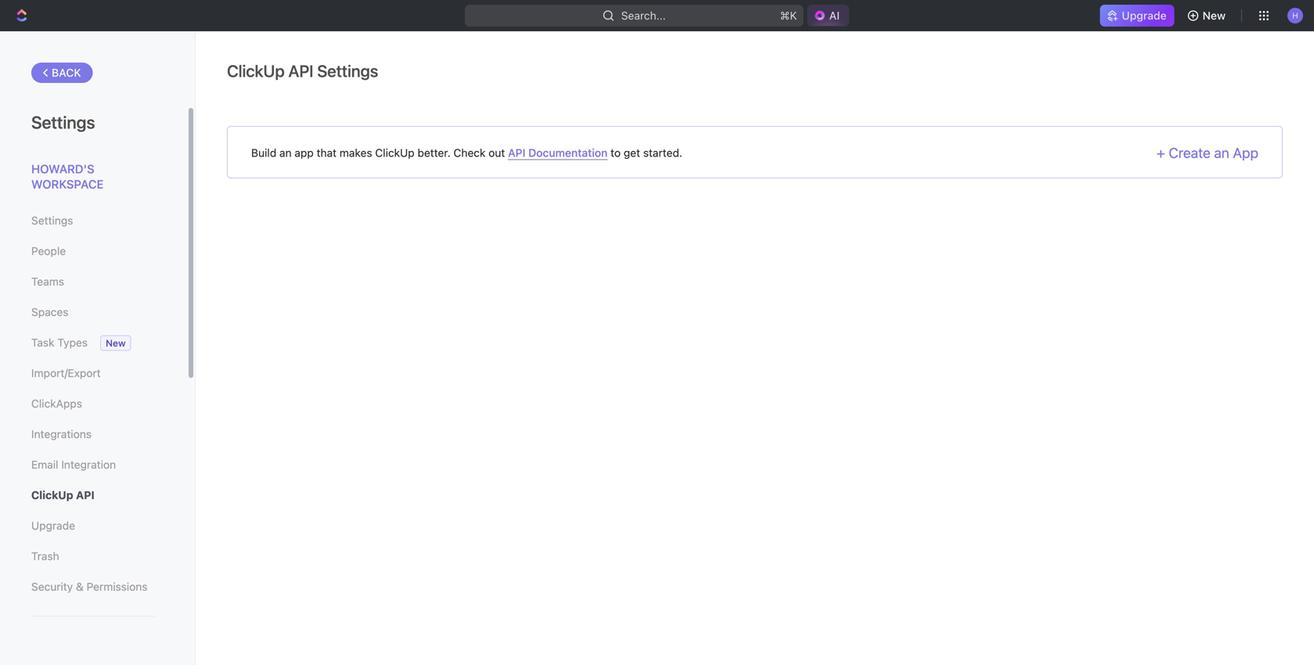 Task type: locate. For each thing, give the bounding box(es) containing it.
teams link
[[31, 268, 156, 295]]

search...
[[621, 9, 666, 22]]

app
[[295, 146, 314, 159]]

1 horizontal spatial an
[[1214, 144, 1230, 161]]

settings
[[317, 61, 378, 81], [31, 112, 95, 132], [31, 214, 73, 227]]

task
[[31, 336, 54, 349]]

1 vertical spatial new
[[106, 338, 126, 349]]

security & permissions link
[[31, 574, 156, 600]]

import/export link
[[31, 360, 156, 387]]

1 horizontal spatial clickup
[[227, 61, 285, 81]]

clickup api
[[31, 489, 95, 502]]

security
[[31, 580, 73, 593]]

1 horizontal spatial new
[[1203, 9, 1226, 22]]

new
[[1203, 9, 1226, 22], [106, 338, 126, 349]]

1 vertical spatial upgrade link
[[31, 513, 156, 539]]

upgrade link up trash "link"
[[31, 513, 156, 539]]

1 vertical spatial clickup
[[375, 146, 415, 159]]

api
[[288, 61, 313, 81], [508, 146, 526, 159], [76, 489, 95, 502]]

0 horizontal spatial upgrade link
[[31, 513, 156, 539]]

check
[[454, 146, 486, 159]]

that
[[317, 146, 337, 159]]

clickup inside settings 'element'
[[31, 489, 73, 502]]

upgrade
[[1122, 9, 1167, 22], [31, 519, 75, 532]]

0 vertical spatial upgrade link
[[1100, 5, 1175, 27]]

clickup
[[227, 61, 285, 81], [375, 146, 415, 159], [31, 489, 73, 502]]

integrations link
[[31, 421, 156, 448]]

workspace
[[31, 177, 104, 191]]

0 vertical spatial api
[[288, 61, 313, 81]]

api for clickup api
[[76, 489, 95, 502]]

1 vertical spatial settings
[[31, 112, 95, 132]]

trash
[[31, 550, 59, 563]]

upgrade left new button
[[1122, 9, 1167, 22]]

0 horizontal spatial api
[[76, 489, 95, 502]]

howard's workspace
[[31, 162, 104, 191]]

1 horizontal spatial upgrade
[[1122, 9, 1167, 22]]

howard's
[[31, 162, 94, 176]]

2 vertical spatial api
[[76, 489, 95, 502]]

0 vertical spatial clickup
[[227, 61, 285, 81]]

2 vertical spatial clickup
[[31, 489, 73, 502]]

settings element
[[0, 31, 196, 665]]

h
[[1292, 11, 1298, 20]]

1 horizontal spatial api
[[288, 61, 313, 81]]

api documentation link
[[508, 146, 608, 160]]

integrations
[[31, 428, 92, 441]]

build
[[251, 146, 276, 159]]

better.
[[418, 146, 451, 159]]

0 horizontal spatial upgrade
[[31, 519, 75, 532]]

people link
[[31, 238, 156, 265]]

api for clickup api settings
[[288, 61, 313, 81]]

2 horizontal spatial clickup
[[375, 146, 415, 159]]

build an app that makes clickup better. check out api documentation to get started.
[[251, 146, 682, 159]]

0 vertical spatial new
[[1203, 9, 1226, 22]]

an
[[1214, 144, 1230, 161], [279, 146, 292, 159]]

clickapps link
[[31, 391, 156, 417]]

1 vertical spatial upgrade
[[31, 519, 75, 532]]

types
[[57, 336, 88, 349]]

1 vertical spatial api
[[508, 146, 526, 159]]

task types
[[31, 336, 88, 349]]

spaces link
[[31, 299, 156, 326]]

0 horizontal spatial clickup
[[31, 489, 73, 502]]

0 vertical spatial upgrade
[[1122, 9, 1167, 22]]

2 vertical spatial settings
[[31, 214, 73, 227]]

upgrade up 'trash'
[[31, 519, 75, 532]]

app
[[1233, 144, 1259, 161]]

clickup for clickup api settings
[[227, 61, 285, 81]]

upgrade link left new button
[[1100, 5, 1175, 27]]

0 horizontal spatial new
[[106, 338, 126, 349]]

api inside settings 'element'
[[76, 489, 95, 502]]

+ create an app
[[1157, 144, 1259, 161]]

makes
[[340, 146, 372, 159]]

upgrade link
[[1100, 5, 1175, 27], [31, 513, 156, 539]]

new inside button
[[1203, 9, 1226, 22]]



Task type: describe. For each thing, give the bounding box(es) containing it.
clickup api settings
[[227, 61, 378, 81]]

⌘k
[[780, 9, 797, 22]]

email integration link
[[31, 452, 156, 478]]

spaces
[[31, 306, 68, 319]]

permissions
[[87, 580, 148, 593]]

ai
[[829, 9, 840, 22]]

new inside settings 'element'
[[106, 338, 126, 349]]

to
[[611, 146, 621, 159]]

email
[[31, 458, 58, 471]]

0 horizontal spatial an
[[279, 146, 292, 159]]

out
[[489, 146, 505, 159]]

new button
[[1181, 3, 1235, 28]]

back
[[52, 66, 81, 79]]

create
[[1169, 144, 1211, 161]]

ai button
[[807, 5, 849, 27]]

back link
[[31, 63, 93, 83]]

clickup api link
[[31, 482, 156, 509]]

import/export
[[31, 367, 101, 380]]

teams
[[31, 275, 64, 288]]

1 horizontal spatial upgrade link
[[1100, 5, 1175, 27]]

2 horizontal spatial api
[[508, 146, 526, 159]]

trash link
[[31, 543, 156, 570]]

0 vertical spatial settings
[[317, 61, 378, 81]]

security & permissions
[[31, 580, 148, 593]]

integration
[[61, 458, 116, 471]]

get
[[624, 146, 640, 159]]

people
[[31, 245, 66, 258]]

h button
[[1283, 3, 1308, 28]]

upgrade inside settings 'element'
[[31, 519, 75, 532]]

&
[[76, 580, 84, 593]]

started.
[[643, 146, 682, 159]]

clickapps
[[31, 397, 82, 410]]

settings link
[[31, 207, 156, 234]]

clickup for clickup api
[[31, 489, 73, 502]]

email integration
[[31, 458, 116, 471]]

+
[[1157, 144, 1165, 161]]

documentation
[[528, 146, 608, 159]]



Task type: vqa. For each thing, say whether or not it's contained in the screenshot.
the "Space, ," element to the top
no



